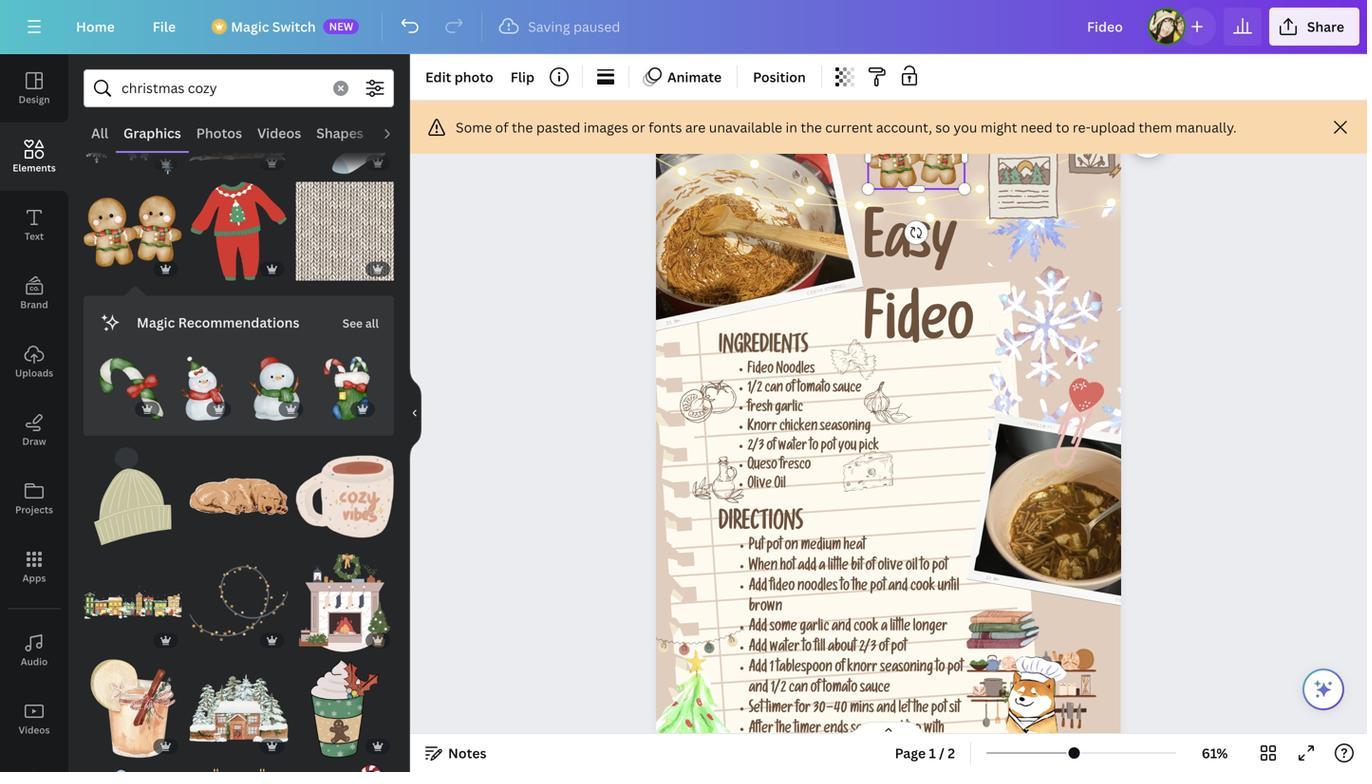 Task type: locate. For each thing, give the bounding box(es) containing it.
of down about
[[836, 662, 845, 677]]

saving
[[528, 18, 570, 36]]

fideo for fideo noodles 1/2 can of tomato sauce fresh garlic knorr chicken seasoning 2/3 of water to pot you pick queso fresco olive oil
[[748, 364, 774, 378]]

file button
[[138, 8, 191, 46]]

0 vertical spatial audio
[[379, 124, 417, 142]]

of up queso
[[767, 440, 776, 455]]

sauce down farfalle pasta illustration icon
[[833, 383, 862, 397]]

magic for magic switch
[[231, 18, 269, 36]]

shredded
[[779, 743, 827, 758]]

1 horizontal spatial audio
[[379, 124, 417, 142]]

of down 'noodles'
[[786, 383, 795, 397]]

1 vertical spatial fideo
[[748, 364, 774, 378]]

can
[[765, 383, 784, 397], [789, 682, 809, 697]]

1 horizontal spatial 1/2
[[771, 682, 787, 697]]

to right oil
[[921, 560, 930, 575]]

water down chicken
[[779, 440, 808, 455]]

1/2 up the fresh
[[748, 383, 763, 397]]

pot right about
[[892, 641, 907, 656]]

1 vertical spatial seasoning
[[881, 662, 934, 677]]

1 horizontal spatial watercolor snowman image
[[243, 356, 307, 421]]

videos
[[257, 124, 301, 142], [19, 724, 50, 737]]

/
[[940, 744, 945, 762]]

need
[[1021, 118, 1053, 136]]

0 horizontal spatial magic
[[137, 313, 175, 331]]

timer down for
[[795, 723, 822, 738]]

flip
[[511, 68, 535, 86]]

when
[[749, 560, 778, 575]]

notes
[[448, 744, 487, 762]]

0 vertical spatial seasoning
[[821, 421, 871, 436]]

mins
[[850, 702, 875, 718]]

seasoning inside fideo noodles 1/2 can of tomato sauce fresh garlic knorr chicken seasoning 2/3 of water to pot you pick queso fresco olive oil
[[821, 421, 871, 436]]

1 vertical spatial sauce
[[861, 682, 891, 697]]

2 watercolor cozy  winter house image from the top
[[190, 660, 288, 758]]

christmas hot chocolate cup image
[[296, 766, 394, 772]]

1 horizontal spatial 2/3
[[859, 641, 877, 656]]

sauce
[[833, 383, 862, 397], [861, 682, 891, 697]]

2
[[948, 744, 956, 762]]

0 horizontal spatial 1
[[770, 662, 774, 677]]

noodles
[[777, 364, 815, 378]]

pick
[[860, 440, 880, 455]]

0 horizontal spatial little
[[828, 560, 849, 575]]

1 inside "put pot on medium heat when hot add a little bit of olive oil to pot add fideo noodles to the pot and cook until brown add some garlic and cook a little longer add water to fill about 2/3 of pot add 1 tablespoon of knorr seasoning to pot and 1/2 can of tomato sauce set timer for 30-40 mins and let the pot sit after the timer ends serve and top with some shredded queso fresco to your liking"
[[770, 662, 774, 677]]

audio button right shapes
[[371, 115, 424, 151]]

1 vertical spatial magic
[[137, 313, 175, 331]]

timer right set
[[766, 702, 793, 718]]

cook down oil
[[911, 580, 936, 595]]

0 horizontal spatial 1/2
[[748, 383, 763, 397]]

warm cozy woolen socks image
[[296, 76, 394, 174]]

all button
[[84, 115, 116, 151]]

magic
[[231, 18, 269, 36], [137, 313, 175, 331]]

top
[[906, 723, 922, 738]]

0 horizontal spatial videos button
[[0, 685, 68, 753]]

1 horizontal spatial timer
[[795, 723, 822, 738]]

some
[[456, 118, 492, 136]]

0 horizontal spatial 2/3
[[748, 440, 765, 455]]

fresco
[[780, 459, 811, 474], [863, 743, 896, 758]]

audio button
[[371, 115, 424, 151], [0, 616, 68, 685]]

little
[[828, 560, 849, 575], [891, 621, 911, 636]]

0 horizontal spatial seasoning
[[821, 421, 871, 436]]

saving paused status
[[490, 15, 630, 38]]

with
[[925, 723, 945, 738]]

edit
[[426, 68, 452, 86]]

0 vertical spatial a
[[819, 560, 826, 575]]

water inside "put pot on medium heat when hot add a little bit of olive oil to pot add fideo noodles to the pot and cook until brown add some garlic and cook a little longer add water to fill about 2/3 of pot add 1 tablespoon of knorr seasoning to pot and 1/2 can of tomato sauce set timer for 30-40 mins and let the pot sit after the timer ends serve and top with some shredded queso fresco to your liking"
[[770, 641, 800, 656]]

0 vertical spatial 2/3
[[748, 440, 765, 455]]

0 horizontal spatial you
[[839, 440, 857, 455]]

1 vertical spatial tomato
[[823, 682, 858, 697]]

0 vertical spatial water
[[779, 440, 808, 455]]

30-
[[814, 702, 834, 718]]

2/3 inside "put pot on medium heat when hot add a little bit of olive oil to pot add fideo noodles to the pot and cook until brown add some garlic and cook a little longer add water to fill about 2/3 of pot add 1 tablespoon of knorr seasoning to pot and 1/2 can of tomato sauce set timer for 30-40 mins and let the pot sit after the timer ends serve and top with some shredded queso fresco to your liking"
[[859, 641, 877, 656]]

0 horizontal spatial fideo
[[748, 364, 774, 378]]

audio down apps
[[21, 655, 48, 668]]

magic for magic recommendations
[[137, 313, 175, 331]]

christmas tree cozy pajamas handdrawn illustration image
[[190, 182, 288, 281]]

0 horizontal spatial fresco
[[780, 459, 811, 474]]

fonts
[[649, 118, 682, 136]]

0 vertical spatial watercolor cozy  winter house image
[[190, 76, 288, 174]]

0 horizontal spatial timer
[[766, 702, 793, 718]]

1 vertical spatial videos
[[19, 724, 50, 737]]

fresco up the "oil"
[[780, 459, 811, 474]]

might
[[981, 118, 1018, 136]]

seasoning up pick
[[821, 421, 871, 436]]

1 horizontal spatial can
[[789, 682, 809, 697]]

water
[[779, 440, 808, 455], [770, 641, 800, 656]]

for
[[796, 702, 811, 718]]

olive
[[878, 560, 904, 575]]

the right 'let'
[[914, 702, 929, 718]]

magic left switch
[[231, 18, 269, 36]]

garlic
[[775, 402, 804, 416], [800, 621, 830, 636]]

hide image
[[409, 368, 422, 459]]

fresco down serve on the bottom right of the page
[[863, 743, 896, 758]]

to inside fideo noodles 1/2 can of tomato sauce fresh garlic knorr chicken seasoning 2/3 of water to pot you pick queso fresco olive oil
[[810, 440, 819, 455]]

all
[[91, 124, 108, 142]]

directions
[[719, 513, 804, 538]]

1 horizontal spatial cook
[[911, 580, 936, 595]]

a right add
[[819, 560, 826, 575]]

oil
[[906, 560, 918, 575]]

about
[[829, 641, 857, 656]]

some down after
[[749, 743, 777, 758]]

canva assistant image
[[1313, 678, 1335, 701]]

watercolor snowman image down magic recommendations
[[171, 356, 235, 421]]

sauce down knorr
[[861, 682, 891, 697]]

oil
[[775, 479, 786, 493]]

to right "noodles"
[[841, 580, 850, 595]]

and
[[889, 580, 908, 595], [832, 621, 852, 636], [749, 682, 769, 697], [877, 702, 897, 718], [884, 723, 904, 738]]

water up tablespoon
[[770, 641, 800, 656]]

projects
[[15, 503, 53, 516]]

watercolor snowman image left watercolor winter socks image in the left of the page
[[243, 356, 307, 421]]

1 vertical spatial 2/3
[[859, 641, 877, 656]]

1 inside button
[[929, 744, 936, 762]]

serve
[[851, 723, 882, 738]]

watercolor cozy  winter house image
[[190, 76, 288, 174], [190, 660, 288, 758]]

0 vertical spatial 1/2
[[748, 383, 763, 397]]

0 vertical spatial you
[[954, 118, 978, 136]]

watercolor candy cane image
[[99, 356, 163, 421]]

0 horizontal spatial can
[[765, 383, 784, 397]]

1 vertical spatial 1
[[929, 744, 936, 762]]

a
[[819, 560, 826, 575], [882, 621, 888, 636]]

watercolor cozy  winter house image for watercolor warm cider drink illustration image
[[190, 660, 288, 758]]

1 vertical spatial 1/2
[[771, 682, 787, 697]]

1 horizontal spatial magic
[[231, 18, 269, 36]]

1 horizontal spatial little
[[891, 621, 911, 636]]

shapes
[[316, 124, 364, 142]]

can up the fresh
[[765, 383, 784, 397]]

pot left sit
[[932, 702, 948, 718]]

of right about
[[879, 641, 889, 656]]

tomato inside fideo noodles 1/2 can of tomato sauce fresh garlic knorr chicken seasoning 2/3 of water to pot you pick queso fresco olive oil
[[798, 383, 831, 397]]

fideo inside fideo noodles 1/2 can of tomato sauce fresh garlic knorr chicken seasoning 2/3 of water to pot you pick queso fresco olive oil
[[748, 364, 774, 378]]

elements button
[[0, 123, 68, 191]]

cook up about
[[854, 621, 879, 636]]

0 vertical spatial fideo
[[864, 299, 974, 360]]

tomato up 40
[[823, 682, 858, 697]]

little left longer at bottom
[[891, 621, 911, 636]]

audio right shapes
[[379, 124, 417, 142]]

you right so
[[954, 118, 978, 136]]

0 horizontal spatial watercolor snowman image
[[171, 356, 235, 421]]

edit photo
[[426, 68, 494, 86]]

you
[[954, 118, 978, 136], [839, 440, 857, 455]]

christmas gouache dog sleeping cozy image
[[190, 447, 288, 546]]

a left longer at bottom
[[882, 621, 888, 636]]

add
[[749, 580, 768, 595], [749, 621, 768, 636], [749, 641, 768, 656], [749, 662, 768, 677]]

1 vertical spatial you
[[839, 440, 857, 455]]

tomato down 'noodles'
[[798, 383, 831, 397]]

cozy coffee mug image
[[296, 447, 394, 546]]

of right bit
[[866, 560, 876, 575]]

of
[[495, 118, 509, 136], [786, 383, 795, 397], [767, 440, 776, 455], [866, 560, 876, 575], [879, 641, 889, 656], [836, 662, 845, 677], [811, 682, 821, 697]]

brand button
[[0, 259, 68, 328]]

1 horizontal spatial fideo
[[864, 299, 974, 360]]

uploads button
[[0, 328, 68, 396]]

the right after
[[777, 723, 792, 738]]

pot down olive
[[871, 580, 886, 595]]

watercolor winter socks image
[[315, 356, 379, 421]]

1 horizontal spatial fresco
[[863, 743, 896, 758]]

can inside fideo noodles 1/2 can of tomato sauce fresh garlic knorr chicken seasoning 2/3 of water to pot you pick queso fresco olive oil
[[765, 383, 784, 397]]

group
[[84, 76, 182, 174], [190, 76, 288, 174], [296, 76, 394, 174], [84, 171, 182, 281], [190, 171, 288, 281], [296, 171, 394, 281], [99, 345, 163, 421], [171, 345, 235, 421], [243, 345, 307, 421], [315, 345, 379, 421], [296, 436, 394, 546], [84, 447, 182, 546], [190, 447, 288, 546], [296, 542, 394, 652], [84, 554, 182, 652], [190, 554, 288, 652], [84, 648, 182, 758], [190, 648, 288, 758], [296, 648, 394, 758], [84, 754, 182, 772], [190, 754, 288, 772], [296, 754, 394, 772]]

1 vertical spatial can
[[789, 682, 809, 697]]

1 horizontal spatial seasoning
[[881, 662, 934, 677]]

1 vertical spatial garlic
[[800, 621, 830, 636]]

1 horizontal spatial videos button
[[250, 115, 309, 151]]

pot left on
[[767, 540, 783, 555]]

0 horizontal spatial audio button
[[0, 616, 68, 685]]

little left bit
[[828, 560, 849, 575]]

1 horizontal spatial 1
[[929, 744, 936, 762]]

2 add from the top
[[749, 621, 768, 636]]

1 vertical spatial little
[[891, 621, 911, 636]]

0 vertical spatial videos
[[257, 124, 301, 142]]

audio button down apps
[[0, 616, 68, 685]]

cozy knitted christmas socks image
[[84, 766, 182, 772]]

saving paused
[[528, 18, 621, 36]]

1 vertical spatial some
[[749, 743, 777, 758]]

pot left pick
[[821, 440, 836, 455]]

heat
[[844, 540, 866, 555]]

pot inside fideo noodles 1/2 can of tomato sauce fresh garlic knorr chicken seasoning 2/3 of water to pot you pick queso fresco olive oil
[[821, 440, 836, 455]]

1/2 down tablespoon
[[771, 682, 787, 697]]

1/2 inside "put pot on medium heat when hot add a little bit of olive oil to pot add fideo noodles to the pot and cook until brown add some garlic and cook a little longer add water to fill about 2/3 of pot add 1 tablespoon of knorr seasoning to pot and 1/2 can of tomato sauce set timer for 30-40 mins and let the pot sit after the timer ends serve and top with some shredded queso fresco to your liking"
[[771, 682, 787, 697]]

1 add from the top
[[749, 580, 768, 595]]

Design title text field
[[1072, 8, 1141, 46]]

watercolor cozy  winter house image up watercolor fireplace decorated for christmas image
[[190, 660, 288, 758]]

graphics button
[[116, 115, 189, 151]]

some down brown at right
[[770, 621, 798, 636]]

until
[[938, 580, 960, 595]]

new
[[329, 19, 354, 33]]

bit
[[852, 560, 864, 575]]

page 1 / 2
[[895, 744, 956, 762]]

2 watercolor snowman image from the left
[[243, 356, 307, 421]]

0 vertical spatial little
[[828, 560, 849, 575]]

to left fill
[[803, 641, 812, 656]]

liking
[[937, 743, 965, 758]]

tomato inside "put pot on medium heat when hot add a little bit of olive oil to pot add fideo noodles to the pot and cook until brown add some garlic and cook a little longer add water to fill about 2/3 of pot add 1 tablespoon of knorr seasoning to pot and 1/2 can of tomato sauce set timer for 30-40 mins and let the pot sit after the timer ends serve and top with some shredded queso fresco to your liking"
[[823, 682, 858, 697]]

the
[[512, 118, 533, 136], [801, 118, 822, 136], [853, 580, 868, 595], [914, 702, 929, 718], [777, 723, 792, 738]]

1 vertical spatial watercolor cozy  winter house image
[[190, 660, 288, 758]]

0 vertical spatial tomato
[[798, 383, 831, 397]]

1 watercolor cozy  winter house image from the top
[[190, 76, 288, 174]]

fireplace with christmas decoration image
[[296, 554, 394, 652]]

magic inside main menu bar
[[231, 18, 269, 36]]

garlic up chicken
[[775, 402, 804, 416]]

magic up watercolor candy cane image
[[137, 313, 175, 331]]

2/3 up knorr
[[859, 641, 877, 656]]

water inside fideo noodles 1/2 can of tomato sauce fresh garlic knorr chicken seasoning 2/3 of water to pot you pick queso fresco olive oil
[[779, 440, 808, 455]]

1 left tablespoon
[[770, 662, 774, 677]]

garlic up fill
[[800, 621, 830, 636]]

0 vertical spatial garlic
[[775, 402, 804, 416]]

1 vertical spatial audio
[[21, 655, 48, 668]]

1 vertical spatial fresco
[[863, 743, 896, 758]]

fideo down the ingredients
[[748, 364, 774, 378]]

2/3 inside fideo noodles 1/2 can of tomato sauce fresh garlic knorr chicken seasoning 2/3 of water to pot you pick queso fresco olive oil
[[748, 440, 765, 455]]

some
[[770, 621, 798, 636], [749, 743, 777, 758]]

you left pick
[[839, 440, 857, 455]]

fideo down easy
[[864, 299, 974, 360]]

seasoning up 'let'
[[881, 662, 934, 677]]

0 vertical spatial fresco
[[780, 459, 811, 474]]

1 left /
[[929, 744, 936, 762]]

0 horizontal spatial audio
[[21, 655, 48, 668]]

1
[[770, 662, 774, 677], [929, 744, 936, 762]]

to down chicken
[[810, 440, 819, 455]]

0 horizontal spatial videos
[[19, 724, 50, 737]]

0 vertical spatial audio button
[[371, 115, 424, 151]]

1 vertical spatial audio button
[[0, 616, 68, 685]]

1 vertical spatial cook
[[854, 621, 879, 636]]

longer
[[914, 621, 948, 636]]

to down longer at bottom
[[936, 662, 946, 677]]

magic switch
[[231, 18, 316, 36]]

photos
[[196, 124, 242, 142]]

2/3 down knorr
[[748, 440, 765, 455]]

0 vertical spatial can
[[765, 383, 784, 397]]

draw button
[[0, 396, 68, 464]]

can up for
[[789, 682, 809, 697]]

40
[[834, 702, 848, 718]]

watercolor snowman image
[[171, 356, 235, 421], [243, 356, 307, 421]]

0 vertical spatial 1
[[770, 662, 774, 677]]

garlic inside "put pot on medium heat when hot add a little bit of olive oil to pot add fideo noodles to the pot and cook until brown add some garlic and cook a little longer add water to fill about 2/3 of pot add 1 tablespoon of knorr seasoning to pot and 1/2 can of tomato sauce set timer for 30-40 mins and let the pot sit after the timer ends serve and top with some shredded queso fresco to your liking"
[[800, 621, 830, 636]]

0 vertical spatial sauce
[[833, 383, 862, 397]]

1 vertical spatial water
[[770, 641, 800, 656]]

0 horizontal spatial cook
[[854, 621, 879, 636]]

0 vertical spatial magic
[[231, 18, 269, 36]]

1 vertical spatial a
[[882, 621, 888, 636]]

watercolor cozy  winter house image right graphics button
[[190, 76, 288, 174]]

noodles
[[798, 580, 838, 595]]



Task type: vqa. For each thing, say whether or not it's contained in the screenshot.
Watercolor fireplace decorated for Christmas image
yes



Task type: describe. For each thing, give the bounding box(es) containing it.
gray realistic knitted seamless pattern. watercolor hand paint cozy warm knit texture image
[[296, 182, 394, 281]]

and up set
[[749, 682, 769, 697]]

shapes button
[[309, 115, 371, 151]]

queso
[[829, 743, 860, 758]]

brown
[[749, 601, 783, 616]]

pot up until on the bottom right of page
[[933, 560, 948, 575]]

watercolor warm cider drink illustration image
[[84, 660, 182, 758]]

fresco inside "put pot on medium heat when hot add a little bit of olive oil to pot add fideo noodles to the pot and cook until brown add some garlic and cook a little longer add water to fill about 2/3 of pot add 1 tablespoon of knorr seasoning to pot and 1/2 can of tomato sauce set timer for 30-40 mins and let the pot sit after the timer ends serve and top with some shredded queso fresco to your liking"
[[863, 743, 896, 758]]

recommendations
[[178, 313, 300, 331]]

garlic inside fideo noodles 1/2 can of tomato sauce fresh garlic knorr chicken seasoning 2/3 of water to pot you pick queso fresco olive oil
[[775, 402, 804, 416]]

1 vertical spatial timer
[[795, 723, 822, 738]]

photo
[[455, 68, 494, 86]]

pot up sit
[[948, 662, 964, 677]]

watercolor gingerbread image
[[84, 182, 182, 281]]

your
[[910, 743, 935, 758]]

see
[[343, 315, 363, 331]]

projects button
[[0, 464, 68, 533]]

of up 30-
[[811, 682, 821, 697]]

sauce inside "put pot on medium heat when hot add a little bit of olive oil to pot add fideo noodles to the pot and cook until brown add some garlic and cook a little longer add water to fill about 2/3 of pot add 1 tablespoon of knorr seasoning to pot and 1/2 can of tomato sauce set timer for 30-40 mins and let the pot sit after the timer ends serve and top with some shredded queso fresco to your liking"
[[861, 682, 891, 697]]

watercolor cozy  winter house image for flying blue snowflakes image
[[190, 76, 288, 174]]

paused
[[574, 18, 621, 36]]

see all button
[[341, 303, 381, 341]]

design button
[[0, 54, 68, 123]]

draw
[[22, 435, 46, 448]]

3 add from the top
[[749, 641, 768, 656]]

61% button
[[1185, 738, 1246, 768]]

can inside "put pot on medium heat when hot add a little bit of olive oil to pot add fideo noodles to the pot and cook until brown add some garlic and cook a little longer add water to fill about 2/3 of pot add 1 tablespoon of knorr seasoning to pot and 1/2 can of tomato sauce set timer for 30-40 mins and let the pot sit after the timer ends serve and top with some shredded queso fresco to your liking"
[[789, 682, 809, 697]]

current
[[826, 118, 873, 136]]

text button
[[0, 191, 68, 259]]

add
[[798, 560, 817, 575]]

them
[[1139, 118, 1173, 136]]

pasted
[[537, 118, 581, 136]]

manually.
[[1176, 118, 1237, 136]]

1 horizontal spatial audio button
[[371, 115, 424, 151]]

knorr
[[748, 421, 778, 436]]

audio inside side panel tab list
[[21, 655, 48, 668]]

all
[[366, 315, 379, 331]]

1 vertical spatial videos button
[[0, 685, 68, 753]]

after
[[749, 723, 774, 738]]

ingredients
[[719, 337, 809, 360]]

tablespoon
[[777, 662, 833, 677]]

videos inside side panel tab list
[[19, 724, 50, 737]]

the right "in"
[[801, 118, 822, 136]]

farfalle pasta illustration image
[[831, 339, 877, 380]]

0 vertical spatial timer
[[766, 702, 793, 718]]

position
[[753, 68, 806, 86]]

some of the pasted images or fonts are unavailable in the current account, so you might need to re-upload them manually.
[[456, 118, 1237, 136]]

the left the pasted
[[512, 118, 533, 136]]

flip button
[[503, 62, 542, 92]]

watercolor fireplace decorated for christmas image
[[190, 766, 288, 772]]

seasoning inside "put pot on medium heat when hot add a little bit of olive oil to pot add fideo noodles to the pot and cook until brown add some garlic and cook a little longer add water to fill about 2/3 of pot add 1 tablespoon of knorr seasoning to pot and 1/2 can of tomato sauce set timer for 30-40 mins and let the pot sit after the timer ends serve and top with some shredded queso fresco to your liking"
[[881, 662, 934, 677]]

and left 'let'
[[877, 702, 897, 718]]

queso
[[748, 459, 778, 474]]

fresco inside fideo noodles 1/2 can of tomato sauce fresh garlic knorr chicken seasoning 2/3 of water to pot you pick queso fresco olive oil
[[780, 459, 811, 474]]

brand
[[20, 298, 48, 311]]

and up about
[[832, 621, 852, 636]]

fideo
[[770, 580, 796, 595]]

0 vertical spatial cook
[[911, 580, 936, 595]]

cozy decoration cute lights with stars image
[[190, 554, 288, 652]]

cozy winter beanie vector image
[[84, 447, 182, 546]]

show pages image
[[843, 721, 935, 736]]

ends
[[824, 723, 849, 738]]

animate button
[[637, 62, 730, 92]]

0 horizontal spatial a
[[819, 560, 826, 575]]

0 vertical spatial some
[[770, 621, 798, 636]]

page
[[895, 744, 926, 762]]

text
[[25, 230, 44, 243]]

1 horizontal spatial a
[[882, 621, 888, 636]]

upload
[[1091, 118, 1136, 136]]

you inside fideo noodles 1/2 can of tomato sauce fresh garlic knorr chicken seasoning 2/3 of water to pot you pick queso fresco olive oil
[[839, 440, 857, 455]]

apps button
[[0, 533, 68, 601]]

fresh
[[748, 402, 773, 416]]

the down bit
[[853, 580, 868, 595]]

hot
[[781, 560, 796, 575]]

switch
[[272, 18, 316, 36]]

put
[[749, 540, 765, 555]]

flying blue snowflakes image
[[84, 76, 182, 174]]

re-
[[1073, 118, 1091, 136]]

61%
[[1202, 744, 1228, 762]]

to left re-
[[1056, 118, 1070, 136]]

so
[[936, 118, 951, 136]]

let
[[899, 702, 911, 718]]

position button
[[746, 62, 814, 92]]

side panel tab list
[[0, 54, 68, 772]]

fill
[[815, 641, 826, 656]]

uploads
[[15, 367, 53, 379]]

images
[[584, 118, 629, 136]]

set
[[749, 702, 764, 718]]

elements
[[13, 161, 56, 174]]

main menu bar
[[0, 0, 1368, 54]]

Search elements search field
[[122, 70, 322, 106]]

animate
[[668, 68, 722, 86]]

share button
[[1270, 8, 1360, 46]]

share
[[1308, 18, 1345, 36]]

on
[[785, 540, 799, 555]]

medium
[[801, 540, 842, 555]]

to left your
[[898, 743, 908, 758]]

home link
[[61, 8, 130, 46]]

notes button
[[418, 738, 494, 768]]

or
[[632, 118, 646, 136]]

chicken
[[780, 421, 818, 436]]

sauce inside fideo noodles 1/2 can of tomato sauce fresh garlic knorr chicken seasoning 2/3 of water to pot you pick queso fresco olive oil
[[833, 383, 862, 397]]

1 horizontal spatial you
[[954, 118, 978, 136]]

fideo noodles 1/2 can of tomato sauce fresh garlic knorr chicken seasoning 2/3 of water to pot you pick queso fresco olive oil
[[748, 364, 880, 493]]

photos button
[[189, 115, 250, 151]]

christmas coffee cup handdraw rertro image
[[296, 660, 394, 758]]

1 watercolor snowman image from the left
[[171, 356, 235, 421]]

4 add from the top
[[749, 662, 768, 677]]

unavailable
[[709, 118, 783, 136]]

are
[[686, 118, 706, 136]]

olive oil hand drawn image
[[693, 457, 745, 503]]

graphics
[[124, 124, 181, 142]]

1/2 inside fideo noodles 1/2 can of tomato sauce fresh garlic knorr chicken seasoning 2/3 of water to pot you pick queso fresco olive oil
[[748, 383, 763, 397]]

snowy night in cozy christmas town city panorama. winter christmas village image
[[84, 554, 182, 652]]

fideo for fideo
[[864, 299, 974, 360]]

of right "some"
[[495, 118, 509, 136]]

0 vertical spatial videos button
[[250, 115, 309, 151]]

apps
[[22, 572, 46, 585]]

in
[[786, 118, 798, 136]]

put pot on medium heat when hot add a little bit of olive oil to pot add fideo noodles to the pot and cook until brown add some garlic and cook a little longer add water to fill about 2/3 of pot add 1 tablespoon of knorr seasoning to pot and 1/2 can of tomato sauce set timer for 30-40 mins and let the pot sit after the timer ends serve and top with some shredded queso fresco to your liking
[[749, 540, 965, 758]]

1 horizontal spatial videos
[[257, 124, 301, 142]]

and left top at the bottom right of the page
[[884, 723, 904, 738]]

and down olive
[[889, 580, 908, 595]]



